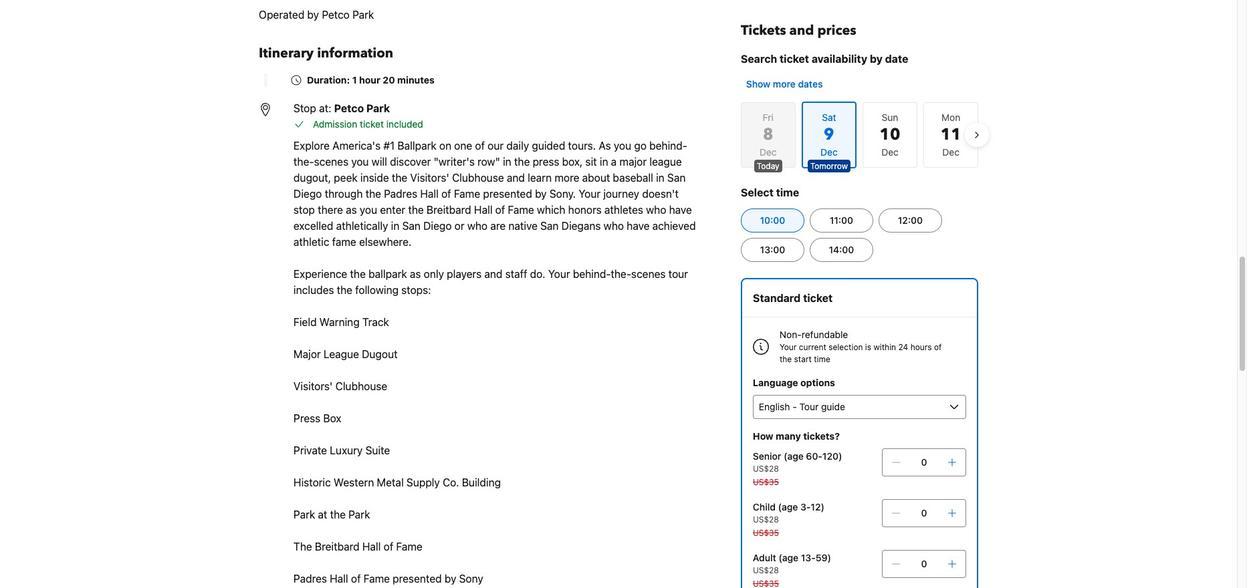 Task type: vqa. For each thing, say whether or not it's contained in the screenshot.
29 July 2024 checkbox
no



Task type: locate. For each thing, give the bounding box(es) containing it.
park
[[352, 9, 374, 21], [366, 102, 390, 114], [294, 509, 315, 521], [349, 509, 370, 521]]

visitors' down the 'major'
[[294, 380, 333, 393]]

us$28 inside adult (age 13-59) us$28
[[753, 566, 779, 576]]

the down daily
[[514, 156, 530, 168]]

us$35 for child
[[753, 528, 779, 538]]

within
[[874, 342, 896, 352]]

hall
[[420, 188, 439, 200], [474, 204, 493, 216], [362, 541, 381, 553], [330, 573, 348, 585]]

1 vertical spatial ticket
[[360, 118, 384, 130]]

dec inside mon 11 dec
[[942, 146, 960, 158]]

inside
[[360, 172, 389, 184]]

box,
[[562, 156, 583, 168]]

1 vertical spatial clubhouse
[[335, 380, 387, 393]]

(age inside adult (age 13-59) us$28
[[779, 552, 799, 564]]

0 vertical spatial us$28
[[753, 464, 779, 474]]

1 horizontal spatial the-
[[611, 268, 631, 280]]

dec inside fri 8 dec today
[[760, 146, 777, 158]]

as down through at left top
[[346, 204, 357, 216]]

the-
[[294, 156, 314, 168], [611, 268, 631, 280]]

scenes
[[314, 156, 348, 168], [631, 268, 666, 280]]

1 horizontal spatial presented
[[483, 188, 532, 200]]

who right or
[[467, 220, 488, 232]]

us$28 down child
[[753, 515, 779, 525]]

padres
[[384, 188, 417, 200], [294, 573, 327, 585]]

0 horizontal spatial dec
[[760, 146, 777, 158]]

0 vertical spatial padres
[[384, 188, 417, 200]]

0 vertical spatial 0
[[921, 457, 927, 468]]

mon 11 dec
[[941, 112, 961, 158]]

us$28 down senior
[[753, 464, 779, 474]]

petco up admission
[[334, 102, 364, 114]]

3 dec from the left
[[942, 146, 960, 158]]

0 horizontal spatial visitors'
[[294, 380, 333, 393]]

1 vertical spatial breitbard
[[315, 541, 360, 553]]

2 vertical spatial (age
[[779, 552, 799, 564]]

are
[[490, 220, 506, 232]]

senior
[[753, 451, 781, 462]]

0 vertical spatial behind-
[[649, 140, 687, 152]]

by left 'date'
[[870, 53, 883, 65]]

2 vertical spatial us$28
[[753, 566, 779, 576]]

mon
[[942, 112, 960, 123]]

2 dec from the left
[[882, 146, 899, 158]]

0 horizontal spatial san
[[402, 220, 421, 232]]

2 horizontal spatial and
[[789, 21, 814, 39]]

(age down 'how many tickets?'
[[784, 451, 804, 462]]

(age inside child (age 3-12) us$28
[[778, 502, 798, 513]]

show more dates
[[746, 78, 823, 90]]

on
[[439, 140, 451, 152]]

you up athletically
[[360, 204, 377, 216]]

tickets and prices
[[741, 21, 856, 39]]

explore
[[294, 140, 330, 152]]

behind- up "league"
[[649, 140, 687, 152]]

2 horizontal spatial your
[[780, 342, 797, 352]]

dec inside the sun 10 dec
[[882, 146, 899, 158]]

as up stops:
[[410, 268, 421, 280]]

0 horizontal spatial your
[[548, 268, 570, 280]]

2 us$28 from the top
[[753, 515, 779, 525]]

options
[[800, 377, 835, 389]]

you right as
[[614, 140, 631, 152]]

san down enter
[[402, 220, 421, 232]]

san down "league"
[[667, 172, 686, 184]]

3 0 from the top
[[921, 558, 927, 570]]

league
[[324, 348, 359, 360]]

of
[[475, 140, 485, 152], [441, 188, 451, 200], [495, 204, 505, 216], [934, 342, 942, 352], [384, 541, 393, 553], [351, 573, 361, 585]]

dec down 10
[[882, 146, 899, 158]]

athletes
[[604, 204, 643, 216]]

1 horizontal spatial more
[[773, 78, 796, 90]]

0 vertical spatial visitors'
[[410, 172, 449, 184]]

2 0 from the top
[[921, 508, 927, 519]]

0 vertical spatial petco
[[322, 9, 350, 21]]

(age for 13-
[[779, 552, 799, 564]]

0 vertical spatial diego
[[294, 188, 322, 200]]

and
[[789, 21, 814, 39], [507, 172, 525, 184], [484, 268, 502, 280]]

press
[[533, 156, 559, 168]]

league
[[650, 156, 682, 168]]

2 us$35 from the top
[[753, 528, 779, 538]]

1 vertical spatial more
[[555, 172, 579, 184]]

your right do.
[[548, 268, 570, 280]]

1 horizontal spatial clubhouse
[[452, 172, 504, 184]]

ticket
[[780, 53, 809, 65], [360, 118, 384, 130], [803, 292, 833, 304]]

us$28 for senior
[[753, 464, 779, 474]]

have
[[669, 204, 692, 216], [627, 220, 650, 232]]

ballpark
[[397, 140, 436, 152]]

padres up enter
[[384, 188, 417, 200]]

1 vertical spatial diego
[[423, 220, 452, 232]]

and left prices
[[789, 21, 814, 39]]

duration:
[[307, 74, 350, 86]]

0 vertical spatial scenes
[[314, 156, 348, 168]]

0 vertical spatial presented
[[483, 188, 532, 200]]

guided
[[532, 140, 565, 152]]

0 vertical spatial breitbard
[[427, 204, 471, 216]]

your up honors
[[579, 188, 601, 200]]

1 vertical spatial visitors'
[[294, 380, 333, 393]]

warning
[[319, 316, 360, 328]]

have up 'achieved'
[[669, 204, 692, 216]]

presented left sony
[[393, 573, 442, 585]]

0 vertical spatial (age
[[784, 451, 804, 462]]

padres down the
[[294, 573, 327, 585]]

2 vertical spatial your
[[780, 342, 797, 352]]

14:00
[[829, 244, 854, 255]]

11
[[941, 124, 961, 146]]

0 vertical spatial ticket
[[780, 53, 809, 65]]

1 horizontal spatial diego
[[423, 220, 452, 232]]

scenes left tour
[[631, 268, 666, 280]]

(age left 13- in the right bottom of the page
[[779, 552, 799, 564]]

a
[[611, 156, 617, 168]]

visitors' down discover
[[410, 172, 449, 184]]

the- down explore
[[294, 156, 314, 168]]

stop
[[294, 204, 315, 216]]

excelled
[[294, 220, 333, 232]]

diego left or
[[423, 220, 452, 232]]

in up doesn't
[[656, 172, 665, 184]]

more up sony.
[[555, 172, 579, 184]]

more inside 'explore america's #1 ballpark on one of our daily guided tours. as you go behind- the-scenes you will discover "writer's row" in the press box, sit in a major league dugout, peek inside the visitors' clubhouse and learn more about baseball in san diego through the padres hall of fame presented by sony. your journey doesn't stop there as you enter the breitbard hall of fame which honors athletes who have excelled athletically in san diego or who are native san diegans who have achieved athletic fame elsewhere. experience the ballpark as only players and staff do. your behind-the-scenes tour includes the following stops: field warning track major league dugout visitors' clubhouse press box private luxury suite historic western metal supply co. building park at the park the breitbard hall of fame padres hall of fame presented by sony'
[[555, 172, 579, 184]]

1 vertical spatial us$35
[[753, 528, 779, 538]]

0 horizontal spatial clubhouse
[[335, 380, 387, 393]]

1 horizontal spatial who
[[604, 220, 624, 232]]

ballpark
[[369, 268, 407, 280]]

the- left tour
[[611, 268, 631, 280]]

at
[[318, 509, 327, 521]]

0
[[921, 457, 927, 468], [921, 508, 927, 519], [921, 558, 927, 570]]

1 vertical spatial your
[[548, 268, 570, 280]]

included
[[386, 118, 423, 130]]

petco up itinerary information at the left of the page
[[322, 9, 350, 21]]

1 vertical spatial behind-
[[573, 268, 611, 280]]

time right select
[[776, 187, 799, 199]]

more right show
[[773, 78, 796, 90]]

1 0 from the top
[[921, 457, 927, 468]]

and left staff
[[484, 268, 502, 280]]

(age inside senior (age 60-120) us$28
[[784, 451, 804, 462]]

(age left "3-"
[[778, 502, 798, 513]]

the
[[514, 156, 530, 168], [392, 172, 407, 184], [366, 188, 381, 200], [408, 204, 424, 216], [350, 268, 366, 280], [337, 284, 352, 296], [780, 354, 792, 364], [330, 509, 346, 521]]

(age for 3-
[[778, 502, 798, 513]]

1 us$28 from the top
[[753, 464, 779, 474]]

1 horizontal spatial breitbard
[[427, 204, 471, 216]]

time down current
[[814, 354, 830, 364]]

senior (age 60-120) us$28
[[753, 451, 842, 474]]

us$28 down adult
[[753, 566, 779, 576]]

us$35 up adult
[[753, 528, 779, 538]]

dec for 11
[[942, 146, 960, 158]]

0 horizontal spatial padres
[[294, 573, 327, 585]]

many
[[776, 431, 801, 442]]

2 vertical spatial 0
[[921, 558, 927, 570]]

0 vertical spatial as
[[346, 204, 357, 216]]

presented up are
[[483, 188, 532, 200]]

tickets?
[[803, 431, 840, 442]]

1 vertical spatial time
[[814, 354, 830, 364]]

1 vertical spatial presented
[[393, 573, 442, 585]]

hour
[[359, 74, 380, 86]]

behind- down diegans
[[573, 268, 611, 280]]

metal
[[377, 477, 404, 489]]

1 vertical spatial (age
[[778, 502, 798, 513]]

who down "athletes"
[[604, 220, 624, 232]]

child (age 3-12) us$28
[[753, 502, 825, 525]]

as
[[346, 204, 357, 216], [410, 268, 421, 280]]

ticket up refundable
[[803, 292, 833, 304]]

your down non-
[[780, 342, 797, 352]]

13:00
[[760, 244, 785, 255]]

san down which
[[540, 220, 559, 232]]

have down "athletes"
[[627, 220, 650, 232]]

0 vertical spatial more
[[773, 78, 796, 90]]

ticket up the america's
[[360, 118, 384, 130]]

0 horizontal spatial diego
[[294, 188, 322, 200]]

petco
[[322, 9, 350, 21], [334, 102, 364, 114]]

0 horizontal spatial scenes
[[314, 156, 348, 168]]

native
[[508, 220, 538, 232]]

the right enter
[[408, 204, 424, 216]]

scenes up peek
[[314, 156, 348, 168]]

how
[[753, 431, 773, 442]]

breitbard up or
[[427, 204, 471, 216]]

us$35 up child
[[753, 477, 779, 487]]

dec up today
[[760, 146, 777, 158]]

0 vertical spatial the-
[[294, 156, 314, 168]]

operated by petco park
[[259, 9, 374, 21]]

1 horizontal spatial dec
[[882, 146, 899, 158]]

us$28 for child
[[753, 515, 779, 525]]

0 horizontal spatial who
[[467, 220, 488, 232]]

san
[[667, 172, 686, 184], [402, 220, 421, 232], [540, 220, 559, 232]]

by right operated
[[307, 9, 319, 21]]

us$28 inside child (age 3-12) us$28
[[753, 515, 779, 525]]

dec down 11
[[942, 146, 960, 158]]

doesn't
[[642, 188, 679, 200]]

itinerary information
[[259, 44, 393, 62]]

you down the america's
[[351, 156, 369, 168]]

us$35 for senior
[[753, 477, 779, 487]]

1 us$35 from the top
[[753, 477, 779, 487]]

2 horizontal spatial dec
[[942, 146, 960, 158]]

0 for adult (age 13-59)
[[921, 558, 927, 570]]

park up information at the top left of the page
[[352, 9, 374, 21]]

time inside "non-refundable your current selection is within 24 hours of the start time"
[[814, 354, 830, 364]]

breitbard right the
[[315, 541, 360, 553]]

private
[[294, 445, 327, 457]]

13-
[[801, 552, 816, 564]]

the left start
[[780, 354, 792, 364]]

clubhouse down row"
[[452, 172, 504, 184]]

fame
[[454, 188, 480, 200], [508, 204, 534, 216], [396, 541, 422, 553], [364, 573, 390, 585]]

by
[[307, 9, 319, 21], [870, 53, 883, 65], [535, 188, 547, 200], [445, 573, 456, 585]]

0 for senior (age 60-120)
[[921, 457, 927, 468]]

2 vertical spatial and
[[484, 268, 502, 280]]

search ticket availability by date
[[741, 53, 908, 65]]

search
[[741, 53, 777, 65]]

1 vertical spatial scenes
[[631, 268, 666, 280]]

region containing 8
[[730, 96, 989, 174]]

and left learn
[[507, 172, 525, 184]]

1 vertical spatial petco
[[334, 102, 364, 114]]

in left a at the top
[[600, 156, 608, 168]]

0 vertical spatial your
[[579, 188, 601, 200]]

0 vertical spatial have
[[669, 204, 692, 216]]

in
[[503, 156, 511, 168], [600, 156, 608, 168], [656, 172, 665, 184], [391, 220, 399, 232]]

1 vertical spatial as
[[410, 268, 421, 280]]

language options
[[753, 377, 835, 389]]

ticket up show more dates
[[780, 53, 809, 65]]

2 horizontal spatial who
[[646, 204, 666, 216]]

0 vertical spatial time
[[776, 187, 799, 199]]

120)
[[822, 451, 842, 462]]

region
[[730, 96, 989, 174]]

co.
[[443, 477, 459, 489]]

0 vertical spatial us$35
[[753, 477, 779, 487]]

1 vertical spatial us$28
[[753, 515, 779, 525]]

1 dec from the left
[[760, 146, 777, 158]]

1 horizontal spatial time
[[814, 354, 830, 364]]

us$28 inside senior (age 60-120) us$28
[[753, 464, 779, 474]]

2 horizontal spatial san
[[667, 172, 686, 184]]

1 horizontal spatial and
[[507, 172, 525, 184]]

0 vertical spatial clubhouse
[[452, 172, 504, 184]]

diego
[[294, 188, 322, 200], [423, 220, 452, 232]]

america's
[[332, 140, 381, 152]]

1 vertical spatial 0
[[921, 508, 927, 519]]

1 horizontal spatial have
[[669, 204, 692, 216]]

3 us$28 from the top
[[753, 566, 779, 576]]

who down doesn't
[[646, 204, 666, 216]]

diego up stop
[[294, 188, 322, 200]]

sit
[[585, 156, 597, 168]]

presented
[[483, 188, 532, 200], [393, 573, 442, 585]]

0 horizontal spatial more
[[555, 172, 579, 184]]

1 vertical spatial and
[[507, 172, 525, 184]]

clubhouse down the dugout on the bottom of page
[[335, 380, 387, 393]]

1 horizontal spatial padres
[[384, 188, 417, 200]]

1 vertical spatial have
[[627, 220, 650, 232]]

1 vertical spatial the-
[[611, 268, 631, 280]]

0 horizontal spatial the-
[[294, 156, 314, 168]]

1 vertical spatial you
[[351, 156, 369, 168]]



Task type: describe. For each thing, give the bounding box(es) containing it.
athletically
[[336, 220, 388, 232]]

0 horizontal spatial breitbard
[[315, 541, 360, 553]]

11:00
[[830, 215, 853, 226]]

select
[[741, 187, 774, 199]]

20
[[383, 74, 395, 86]]

staff
[[505, 268, 527, 280]]

only
[[424, 268, 444, 280]]

1 horizontal spatial scenes
[[631, 268, 666, 280]]

non-refundable your current selection is within 24 hours of the start time
[[780, 329, 942, 364]]

us$28 for adult
[[753, 566, 779, 576]]

0 horizontal spatial have
[[627, 220, 650, 232]]

2 vertical spatial ticket
[[803, 292, 833, 304]]

by down learn
[[535, 188, 547, 200]]

dugout,
[[294, 172, 331, 184]]

or
[[455, 220, 464, 232]]

1
[[352, 74, 357, 86]]

non-
[[780, 329, 802, 340]]

adult
[[753, 552, 776, 564]]

sony
[[459, 573, 483, 585]]

2 vertical spatial you
[[360, 204, 377, 216]]

baseball
[[613, 172, 653, 184]]

dec for 8
[[760, 146, 777, 158]]

in down enter
[[391, 220, 399, 232]]

stops:
[[401, 284, 431, 296]]

enter
[[380, 204, 405, 216]]

more inside button
[[773, 78, 796, 90]]

child
[[753, 502, 776, 513]]

suite
[[365, 445, 390, 457]]

ticket for included
[[360, 118, 384, 130]]

3-
[[800, 502, 811, 513]]

peek
[[334, 172, 358, 184]]

athletic
[[294, 236, 329, 248]]

fri
[[763, 112, 774, 123]]

0 vertical spatial you
[[614, 140, 631, 152]]

your inside "non-refundable your current selection is within 24 hours of the start time"
[[780, 342, 797, 352]]

8
[[763, 124, 773, 146]]

adult (age 13-59) us$28
[[753, 552, 831, 576]]

sun
[[882, 112, 898, 123]]

0 vertical spatial and
[[789, 21, 814, 39]]

the down 'experience'
[[337, 284, 352, 296]]

about
[[582, 172, 610, 184]]

park left at
[[294, 509, 315, 521]]

petco for at:
[[334, 102, 364, 114]]

major
[[294, 348, 321, 360]]

row"
[[478, 156, 500, 168]]

the inside "non-refundable your current selection is within 24 hours of the start time"
[[780, 354, 792, 364]]

by left sony
[[445, 573, 456, 585]]

of inside "non-refundable your current selection is within 24 hours of the start time"
[[934, 342, 942, 352]]

"writer's
[[434, 156, 475, 168]]

the right at
[[330, 509, 346, 521]]

dugout
[[362, 348, 398, 360]]

0 horizontal spatial behind-
[[573, 268, 611, 280]]

following
[[355, 284, 399, 296]]

daily
[[506, 140, 529, 152]]

0 horizontal spatial presented
[[393, 573, 442, 585]]

1 horizontal spatial your
[[579, 188, 601, 200]]

itinerary
[[259, 44, 314, 62]]

standard ticket
[[753, 292, 833, 304]]

today
[[757, 161, 779, 171]]

1 horizontal spatial behind-
[[649, 140, 687, 152]]

selection
[[829, 342, 863, 352]]

hours
[[911, 342, 932, 352]]

petco for by
[[322, 9, 350, 21]]

luxury
[[330, 445, 363, 457]]

tours.
[[568, 140, 596, 152]]

sun 10 dec
[[880, 112, 900, 158]]

which
[[537, 204, 565, 216]]

1 vertical spatial padres
[[294, 573, 327, 585]]

sony.
[[550, 188, 576, 200]]

park up admission ticket included
[[366, 102, 390, 114]]

0 horizontal spatial as
[[346, 204, 357, 216]]

show
[[746, 78, 771, 90]]

duration: 1 hour 20 minutes
[[307, 74, 435, 86]]

how many tickets?
[[753, 431, 840, 442]]

the
[[294, 541, 312, 553]]

10:00
[[760, 215, 785, 226]]

0 for child (age 3-12)
[[921, 508, 927, 519]]

admission ticket included
[[313, 118, 423, 130]]

1 horizontal spatial visitors'
[[410, 172, 449, 184]]

park down the 'western'
[[349, 509, 370, 521]]

in right row"
[[503, 156, 511, 168]]

historic
[[294, 477, 331, 489]]

0 horizontal spatial and
[[484, 268, 502, 280]]

the up following
[[350, 268, 366, 280]]

admission
[[313, 118, 357, 130]]

#1
[[383, 140, 395, 152]]

tour
[[668, 268, 688, 280]]

select time
[[741, 187, 799, 199]]

achieved
[[652, 220, 696, 232]]

0 horizontal spatial time
[[776, 187, 799, 199]]

box
[[323, 413, 341, 425]]

59)
[[816, 552, 831, 564]]

discover
[[390, 156, 431, 168]]

go
[[634, 140, 647, 152]]

press
[[294, 413, 320, 425]]

as
[[599, 140, 611, 152]]

experience
[[294, 268, 347, 280]]

diegans
[[562, 220, 601, 232]]

1 horizontal spatial as
[[410, 268, 421, 280]]

(age for 60-
[[784, 451, 804, 462]]

elsewhere.
[[359, 236, 411, 248]]

show more dates button
[[741, 72, 828, 96]]

standard
[[753, 292, 801, 304]]

current
[[799, 342, 826, 352]]

field
[[294, 316, 317, 328]]

do.
[[530, 268, 545, 280]]

the down discover
[[392, 172, 407, 184]]

players
[[447, 268, 482, 280]]

ticket for availability
[[780, 53, 809, 65]]

dec for 10
[[882, 146, 899, 158]]

60-
[[806, 451, 822, 462]]

will
[[372, 156, 387, 168]]

the down inside at the top of the page
[[366, 188, 381, 200]]

1 horizontal spatial san
[[540, 220, 559, 232]]

tickets
[[741, 21, 786, 39]]

12:00
[[898, 215, 923, 226]]

fri 8 dec today
[[757, 112, 779, 171]]

stop
[[294, 102, 316, 114]]



